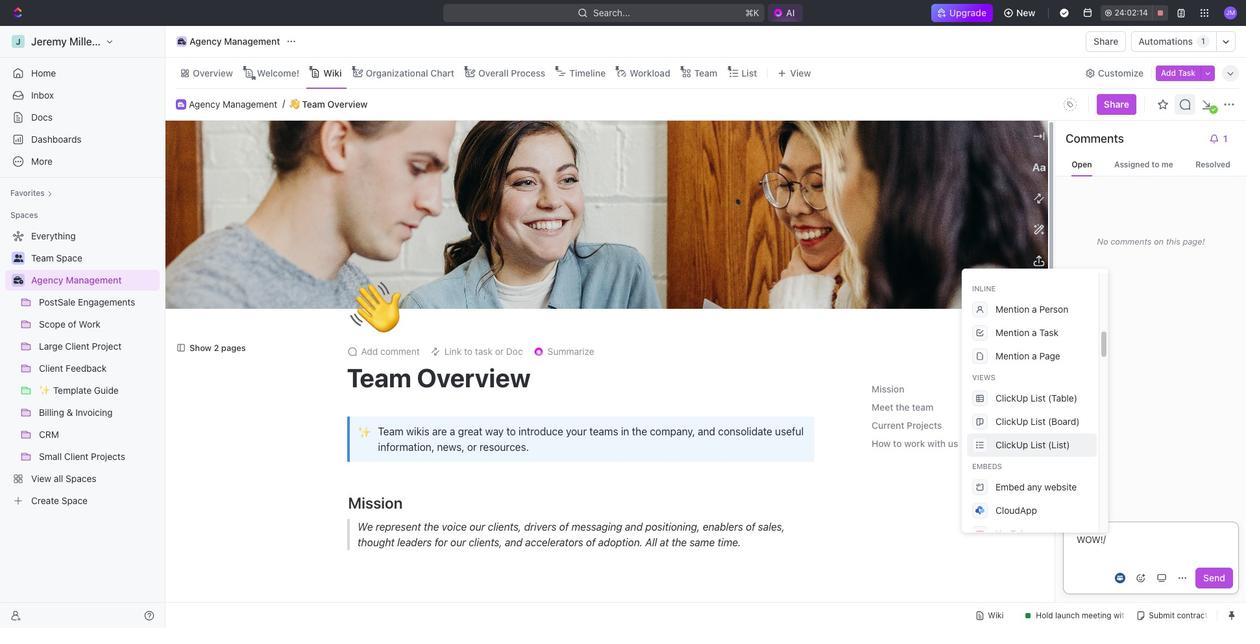 Task type: vqa. For each thing, say whether or not it's contained in the screenshot.
tree
no



Task type: locate. For each thing, give the bounding box(es) containing it.
and
[[698, 426, 715, 438], [625, 521, 642, 533], [505, 537, 522, 549]]

0 vertical spatial mention
[[996, 304, 1030, 315]]

0 vertical spatial add
[[1161, 68, 1176, 78]]

clickup
[[996, 393, 1028, 404], [996, 416, 1028, 427], [996, 439, 1028, 450]]

0 horizontal spatial add
[[361, 346, 378, 357]]

✨
[[358, 425, 371, 439]]

0 vertical spatial to
[[1152, 160, 1160, 169]]

3 clickup from the top
[[996, 439, 1028, 450]]

1 vertical spatial business time image
[[13, 277, 23, 284]]

0 horizontal spatial meet
[[348, 601, 384, 619]]

inbox link
[[5, 85, 160, 106]]

same
[[689, 537, 715, 549]]

drivers
[[524, 521, 556, 533]]

wow!
[[1077, 534, 1103, 545]]

1 vertical spatial management
[[223, 98, 277, 109]]

voice
[[442, 521, 467, 533]]

clients, left the "drivers"
[[488, 521, 521, 533]]

of left sales,
[[746, 521, 755, 533]]

mission up we
[[348, 494, 403, 512]]

us
[[948, 438, 958, 449]]

business time image inside agency management "tree"
[[13, 277, 23, 284]]

1 vertical spatial add
[[361, 346, 378, 357]]

to left me
[[1152, 160, 1160, 169]]

of down messaging on the left
[[586, 537, 595, 549]]

1 horizontal spatial and
[[625, 521, 642, 533]]

2 vertical spatial agency
[[31, 275, 63, 286]]

timeline link
[[567, 64, 606, 82]]

a for person
[[1032, 304, 1037, 315]]

to inside the team wikis are a great way to introduce your teams in the company, and consolidate useful information, news, or resources.
[[506, 426, 516, 438]]

1 vertical spatial agency management
[[189, 98, 277, 109]]

(table)
[[1048, 393, 1077, 404]]

our right voice
[[469, 521, 485, 533]]

management for agency management link in "tree"
[[66, 275, 122, 286]]

1 vertical spatial mission
[[348, 494, 403, 512]]

2 vertical spatial to
[[893, 438, 902, 449]]

2 vertical spatial mention
[[996, 350, 1030, 362]]

0 vertical spatial and
[[698, 426, 715, 438]]

list
[[742, 67, 757, 78], [1031, 393, 1046, 404], [1031, 416, 1046, 427], [1031, 439, 1046, 450]]

agency inside agency management "tree"
[[31, 275, 63, 286]]

wiki
[[323, 67, 342, 78]]

team wikis are a great way to introduce your teams in the company, and consolidate useful information, news, or resources.
[[378, 426, 807, 453]]

0 horizontal spatial and
[[505, 537, 522, 549]]

1 horizontal spatial mission
[[872, 384, 904, 395]]

1 vertical spatial meet the team
[[348, 601, 450, 619]]

business time image
[[178, 102, 184, 107]]

list left '(list)'
[[1031, 439, 1046, 450]]

1 horizontal spatial to
[[893, 438, 902, 449]]

0 vertical spatial our
[[469, 521, 485, 533]]

information,
[[378, 442, 434, 453]]

1 vertical spatial to
[[506, 426, 516, 438]]

a left page
[[1032, 350, 1037, 362]]

to right how
[[893, 438, 902, 449]]

team right 👋
[[302, 98, 325, 109]]

👋
[[290, 99, 300, 109]]

overview down wiki
[[328, 98, 368, 109]]

projects
[[907, 420, 942, 431]]

share inside button
[[1094, 36, 1119, 47]]

0 horizontal spatial meet the team
[[348, 601, 450, 619]]

list link
[[739, 64, 757, 82]]

spaces
[[10, 210, 38, 220]]

2 horizontal spatial overview
[[417, 362, 531, 393]]

overall
[[478, 67, 509, 78]]

new
[[1016, 7, 1036, 18]]

0 horizontal spatial business time image
[[13, 277, 23, 284]]

overall process link
[[476, 64, 545, 82]]

list inside list link
[[742, 67, 757, 78]]

home link
[[5, 63, 160, 84]]

open
[[1072, 160, 1092, 169]]

management inside "tree"
[[66, 275, 122, 286]]

2 vertical spatial and
[[505, 537, 522, 549]]

3 mention from the top
[[996, 350, 1030, 362]]

mention for mention a person
[[996, 304, 1030, 315]]

add for add task
[[1161, 68, 1176, 78]]

task down automations
[[1178, 68, 1196, 78]]

agency management for agency management link associated with business time icon
[[189, 98, 277, 109]]

1 horizontal spatial our
[[469, 521, 485, 533]]

accelerators
[[525, 537, 583, 549]]

clickup up 'clickup list (board)'
[[996, 393, 1028, 404]]

0 vertical spatial meet the team
[[872, 402, 934, 413]]

assigned to me
[[1114, 160, 1173, 169]]

2 horizontal spatial to
[[1152, 160, 1160, 169]]

2 vertical spatial agency management link
[[31, 270, 157, 291]]

mention for mention a task
[[996, 327, 1030, 338]]

team
[[694, 67, 718, 78], [302, 98, 325, 109], [347, 362, 412, 393], [378, 426, 404, 438]]

task up page
[[1039, 327, 1059, 338]]

1 vertical spatial agency
[[189, 98, 220, 109]]

mention down mention a task
[[996, 350, 1030, 362]]

agency management link inside "tree"
[[31, 270, 157, 291]]

welcome! link
[[254, 64, 299, 82]]

no
[[1097, 236, 1108, 246]]

2 clickup from the top
[[996, 416, 1028, 427]]

1 vertical spatial mention
[[996, 327, 1030, 338]]

at
[[660, 537, 669, 549]]

agency management for agency management link in "tree"
[[31, 275, 122, 286]]

overview up 'great'
[[417, 362, 531, 393]]

to for assigned
[[1152, 160, 1160, 169]]

0 vertical spatial meet
[[872, 402, 893, 413]]

0 horizontal spatial mission
[[348, 494, 403, 512]]

a down the mention a person
[[1032, 327, 1037, 338]]

and right company,
[[698, 426, 715, 438]]

a for page
[[1032, 350, 1037, 362]]

management
[[224, 36, 280, 47], [223, 98, 277, 109], [66, 275, 122, 286]]

1 horizontal spatial of
[[586, 537, 595, 549]]

list down the clickup list (table)
[[1031, 416, 1046, 427]]

leaders
[[397, 537, 432, 549]]

share down customize button
[[1104, 99, 1129, 110]]

add down automations
[[1161, 68, 1176, 78]]

clickup up clickup list (list)
[[996, 416, 1028, 427]]

1 vertical spatial overview
[[328, 98, 368, 109]]

adoption.
[[598, 537, 642, 549]]

news,
[[437, 442, 464, 453]]

0 horizontal spatial to
[[506, 426, 516, 438]]

list for clickup list (list)
[[1031, 439, 1046, 450]]

0 vertical spatial overview
[[193, 67, 233, 78]]

we represent the voice our clients, drivers of messaging and positioning, enablers of sales, thought leaders for our clients, and accelerators of adoption. all at the same time.
[[357, 521, 787, 549]]

clickup for clickup list (list)
[[996, 439, 1028, 450]]

task
[[1178, 68, 1196, 78], [1039, 327, 1059, 338]]

team left list link
[[694, 67, 718, 78]]

current projects
[[872, 420, 942, 431]]

mission up current
[[872, 384, 904, 395]]

1 horizontal spatial team
[[912, 402, 934, 413]]

task inside button
[[1178, 68, 1196, 78]]

clickup for clickup list (board)
[[996, 416, 1028, 427]]

team up the information,
[[378, 426, 404, 438]]

list for clickup list (board)
[[1031, 416, 1046, 427]]

and up "adoption."
[[625, 521, 642, 533]]

add left comment
[[361, 346, 378, 357]]

overview left "welcome!" link
[[193, 67, 233, 78]]

1 vertical spatial clickup
[[996, 416, 1028, 427]]

list right 'team' link
[[742, 67, 757, 78]]

overview link
[[190, 64, 233, 82]]

positioning,
[[645, 521, 700, 533]]

1 horizontal spatial task
[[1178, 68, 1196, 78]]

24:02:14
[[1115, 8, 1148, 18]]

0 vertical spatial mission
[[872, 384, 904, 395]]

mention for mention a page
[[996, 350, 1030, 362]]

send
[[1203, 572, 1225, 584]]

1 mention from the top
[[996, 304, 1030, 315]]

on
[[1154, 236, 1164, 246]]

enablers
[[703, 521, 743, 533]]

clickup list (table)
[[996, 393, 1077, 404]]

(list)
[[1048, 439, 1070, 450]]

agency management inside "tree"
[[31, 275, 122, 286]]

1 vertical spatial share
[[1104, 99, 1129, 110]]

docs link
[[5, 107, 160, 128]]

0 vertical spatial task
[[1178, 68, 1196, 78]]

1 horizontal spatial meet the team
[[872, 402, 934, 413]]

process
[[511, 67, 545, 78]]

0 vertical spatial clickup
[[996, 393, 1028, 404]]

clickup list (board)
[[996, 416, 1080, 427]]

1 horizontal spatial add
[[1161, 68, 1176, 78]]

management for agency management link associated with business time icon
[[223, 98, 277, 109]]

comment
[[380, 346, 420, 357]]

pages
[[221, 343, 246, 353]]

work
[[904, 438, 925, 449]]

a left person
[[1032, 304, 1037, 315]]

2 vertical spatial management
[[66, 275, 122, 286]]

0 vertical spatial business time image
[[178, 38, 186, 45]]

a inside the team wikis are a great way to introduce your teams in the company, and consolidate useful information, news, or resources.
[[450, 426, 455, 438]]

organizational chart
[[366, 67, 454, 78]]

mention up mention a task
[[996, 304, 1030, 315]]

1 vertical spatial agency management link
[[189, 98, 277, 110]]

0 horizontal spatial overview
[[193, 67, 233, 78]]

team for team overview
[[347, 362, 412, 393]]

comments
[[1111, 236, 1152, 246]]

of
[[559, 521, 568, 533], [746, 521, 755, 533], [586, 537, 595, 549]]

are
[[432, 426, 447, 438]]

overview
[[193, 67, 233, 78], [328, 98, 368, 109], [417, 362, 531, 393]]

embed
[[996, 482, 1025, 493]]

1 vertical spatial team
[[414, 601, 450, 619]]

⌘k
[[745, 7, 760, 18]]

team for team
[[694, 67, 718, 78]]

1 vertical spatial and
[[625, 521, 642, 533]]

2 mention from the top
[[996, 327, 1030, 338]]

resources.
[[480, 442, 529, 453]]

2 vertical spatial clickup
[[996, 439, 1028, 450]]

to right the way
[[506, 426, 516, 438]]

a
[[1032, 304, 1037, 315], [1032, 327, 1037, 338], [1032, 350, 1037, 362], [450, 426, 455, 438]]

0 vertical spatial share
[[1094, 36, 1119, 47]]

and left accelerators
[[505, 537, 522, 549]]

agency management
[[190, 36, 280, 47], [189, 98, 277, 109], [31, 275, 122, 286]]

team inside the team wikis are a great way to introduce your teams in the company, and consolidate useful information, news, or resources.
[[378, 426, 404, 438]]

a right are at the bottom left of page
[[450, 426, 455, 438]]

0 horizontal spatial our
[[450, 537, 466, 549]]

dashboards
[[31, 134, 82, 145]]

our down voice
[[450, 537, 466, 549]]

clickup up embeds
[[996, 439, 1028, 450]]

1 vertical spatial meet
[[348, 601, 384, 619]]

1 clickup from the top
[[996, 393, 1028, 404]]

share
[[1094, 36, 1119, 47], [1104, 99, 1129, 110]]

share up customize button
[[1094, 36, 1119, 47]]

add inside button
[[1161, 68, 1176, 78]]

share button
[[1086, 31, 1126, 52]]

of up accelerators
[[559, 521, 568, 533]]

0 vertical spatial clients,
[[488, 521, 521, 533]]

list up 'clickup list (board)'
[[1031, 393, 1046, 404]]

2 vertical spatial agency management
[[31, 275, 122, 286]]

clients, right for
[[468, 537, 502, 549]]

agency for agency management link associated with business time icon
[[189, 98, 220, 109]]

favorites
[[10, 188, 45, 198]]

2 horizontal spatial and
[[698, 426, 715, 438]]

sidebar navigation
[[0, 26, 166, 628]]

team down the add comment
[[347, 362, 412, 393]]

clients,
[[488, 521, 521, 533], [468, 537, 502, 549]]

consolidate
[[718, 426, 772, 438]]

mention up mention a page
[[996, 327, 1030, 338]]

introduce
[[519, 426, 563, 438]]

dashboards link
[[5, 129, 160, 150]]

business time image
[[178, 38, 186, 45], [13, 277, 23, 284]]

/
[[1103, 534, 1106, 545]]

1 vertical spatial task
[[1039, 327, 1059, 338]]



Task type: describe. For each thing, give the bounding box(es) containing it.
agency management link for business time image inside the agency management "tree"
[[31, 270, 157, 291]]

sales,
[[758, 521, 785, 533]]

customize
[[1098, 67, 1144, 78]]

any
[[1027, 482, 1042, 493]]

welcome!
[[257, 67, 299, 78]]

workload
[[630, 67, 670, 78]]

inline
[[972, 284, 996, 293]]

2
[[214, 343, 219, 353]]

home
[[31, 68, 56, 79]]

embed any website
[[996, 482, 1077, 493]]

organizational chart link
[[363, 64, 454, 82]]

resolved
[[1196, 160, 1230, 169]]

time.
[[717, 537, 741, 549]]

thought
[[357, 537, 394, 549]]

this
[[1166, 236, 1181, 246]]

0 horizontal spatial task
[[1039, 327, 1059, 338]]

1 horizontal spatial overview
[[328, 98, 368, 109]]

upgrade link
[[931, 4, 993, 22]]

0 vertical spatial team
[[912, 402, 934, 413]]

embeds
[[972, 462, 1002, 471]]

assigned
[[1114, 160, 1150, 169]]

👋 team overview
[[290, 98, 368, 109]]

0 vertical spatial agency
[[190, 36, 222, 47]]

and inside the team wikis are a great way to introduce your teams in the company, and consolidate useful information, news, or resources.
[[698, 426, 715, 438]]

mention a person
[[996, 304, 1069, 315]]

mention a task
[[996, 327, 1059, 338]]

show
[[190, 343, 212, 353]]

team link
[[692, 64, 718, 82]]

2 vertical spatial overview
[[417, 362, 531, 393]]

add for add comment
[[361, 346, 378, 357]]

person
[[1039, 304, 1069, 315]]

1 horizontal spatial meet
[[872, 402, 893, 413]]

search...
[[593, 7, 630, 18]]

youtube
[[996, 528, 1031, 539]]

me
[[1162, 160, 1173, 169]]

how
[[872, 438, 891, 449]]

0 horizontal spatial of
[[559, 521, 568, 533]]

0 horizontal spatial team
[[414, 601, 450, 619]]

wow! /
[[1077, 534, 1106, 545]]

1
[[1202, 36, 1205, 46]]

all
[[645, 537, 657, 549]]

add task button
[[1156, 65, 1201, 81]]

text
[[972, 278, 991, 287]]

agency management link for business time icon
[[189, 98, 277, 110]]

overall process
[[478, 67, 545, 78]]

0 vertical spatial agency management
[[190, 36, 280, 47]]

team overview
[[347, 362, 531, 393]]

to for how
[[893, 438, 902, 449]]

or
[[467, 442, 477, 453]]

organizational
[[366, 67, 428, 78]]

0 vertical spatial agency management link
[[173, 34, 283, 49]]

agency management tree
[[5, 226, 160, 511]]

no comments on this page!
[[1097, 236, 1205, 246]]

timeline
[[569, 67, 606, 78]]

list for clickup list (table)
[[1031, 393, 1046, 404]]

team for team wikis are a great way to introduce your teams in the company, and consolidate useful information, news, or resources.
[[378, 426, 404, 438]]

views
[[972, 373, 995, 382]]

1 vertical spatial our
[[450, 537, 466, 549]]

(board)
[[1048, 416, 1080, 427]]

cloudapp
[[996, 505, 1037, 516]]

new button
[[998, 3, 1043, 23]]

great
[[458, 426, 483, 438]]

mention a page
[[996, 350, 1060, 362]]

represent
[[375, 521, 421, 533]]

inbox
[[31, 90, 54, 101]]

wikis
[[406, 426, 429, 438]]

1 horizontal spatial business time image
[[178, 38, 186, 45]]

comments
[[1066, 132, 1124, 145]]

company,
[[650, 426, 695, 438]]

in
[[621, 426, 629, 438]]

messaging
[[571, 521, 622, 533]]

clickup for clickup list (table)
[[996, 393, 1028, 404]]

we
[[357, 521, 373, 533]]

clickup list (list)
[[996, 439, 1070, 450]]

0 vertical spatial management
[[224, 36, 280, 47]]

with
[[928, 438, 946, 449]]

docs
[[31, 112, 53, 123]]

add task
[[1161, 68, 1196, 78]]

website
[[1045, 482, 1077, 493]]

send button
[[1196, 568, 1233, 589]]

agency for agency management link in "tree"
[[31, 275, 63, 286]]

how to work with us
[[872, 438, 958, 449]]

chart
[[430, 67, 454, 78]]

show 2 pages
[[190, 343, 246, 353]]

1 vertical spatial clients,
[[468, 537, 502, 549]]

current
[[872, 420, 905, 431]]

way
[[485, 426, 504, 438]]

a for task
[[1032, 327, 1037, 338]]

the inside the team wikis are a great way to introduce your teams in the company, and consolidate useful information, news, or resources.
[[632, 426, 647, 438]]

wiki link
[[321, 64, 342, 82]]

24:02:14 button
[[1101, 5, 1168, 21]]

2 horizontal spatial of
[[746, 521, 755, 533]]

for
[[434, 537, 447, 549]]

workload link
[[627, 64, 670, 82]]



